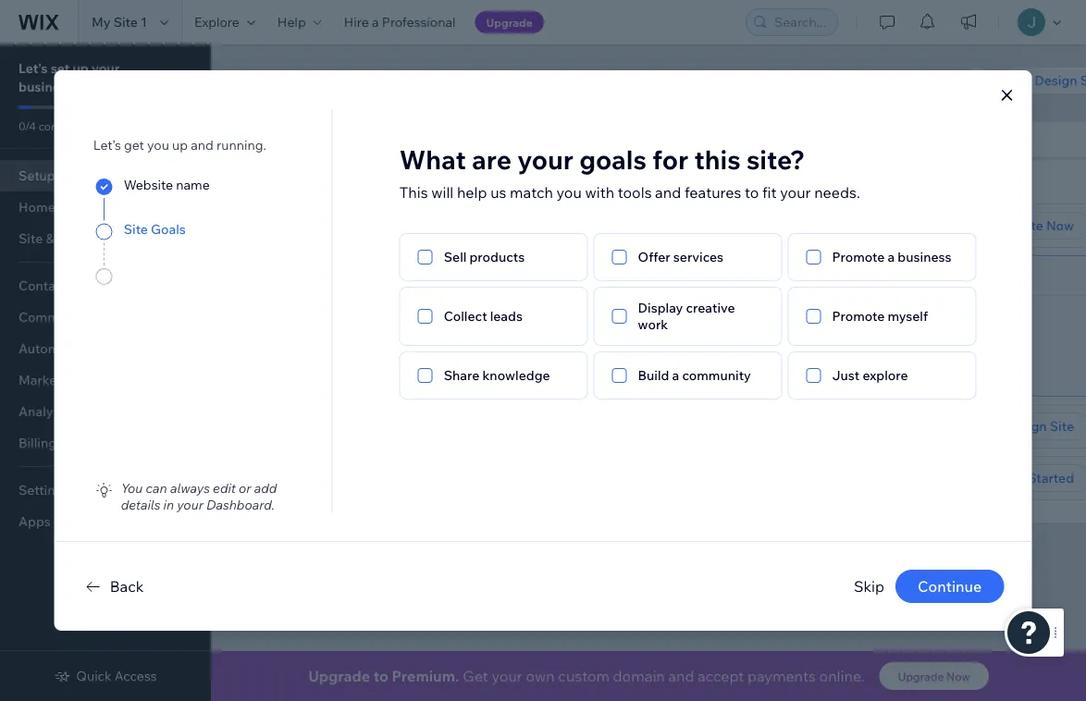 Task type: describe. For each thing, give the bounding box(es) containing it.
website
[[124, 176, 173, 192]]

your left site
[[317, 217, 344, 234]]

goals
[[579, 143, 647, 175]]

sidebar element
[[0, 44, 211, 701]]

business inside let's set up your business
[[19, 79, 73, 95]]

your inside let's set up your business
[[92, 60, 120, 76]]

site?
[[747, 143, 805, 175]]

few
[[528, 311, 549, 327]]

build a community
[[638, 367, 751, 383]]

welcome, john
[[211, 67, 402, 99]]

online.
[[819, 667, 865, 686]]

products
[[470, 249, 525, 265]]

knowledge
[[483, 367, 550, 383]]

what
[[399, 143, 466, 175]]

services
[[673, 249, 724, 265]]

work
[[638, 316, 668, 332]]

offer services
[[638, 249, 724, 265]]

Search... field
[[769, 9, 832, 35]]

are
[[472, 143, 512, 175]]

let's inside let's go button
[[611, 348, 639, 364]]

skip
[[854, 578, 885, 596]]

what are your goals for this site? this will help us match you with tools and features to fit your needs.
[[399, 143, 860, 202]]

2 vertical spatial domain
[[613, 667, 665, 686]]

1 horizontal spatial up
[[172, 137, 188, 153]]

1 horizontal spatial let's set up your business
[[233, 148, 437, 168]]

design s link
[[1002, 67, 1086, 94]]

premium.
[[392, 667, 459, 686]]

site for design
[[1050, 418, 1074, 434]]

to inside what are your goals for this site? this will help us match you with tools and features to fit your needs.
[[745, 183, 759, 202]]

0 horizontal spatial custom
[[335, 267, 381, 284]]

website name
[[124, 176, 210, 192]]

google
[[351, 470, 396, 486]]

build
[[638, 367, 669, 383]]

a for hire
[[372, 14, 379, 30]]

Just explore checkbox
[[788, 351, 976, 400]]

home
[[19, 199, 55, 215]]

automations
[[19, 340, 97, 357]]

skip button
[[854, 576, 885, 598]]

sell
[[444, 249, 467, 265]]

secure
[[450, 311, 490, 327]]

found
[[294, 470, 330, 486]]

business inside checkbox
[[898, 249, 952, 265]]

upgrade for upgrade now
[[898, 669, 944, 683]]

settings
[[19, 482, 70, 498]]

own
[[526, 667, 555, 686]]

website
[[344, 418, 392, 434]]

your right find
[[299, 311, 326, 327]]

promote for promote myself
[[832, 308, 885, 324]]

help button
[[266, 0, 333, 44]]

professional
[[382, 14, 456, 30]]

needs.
[[814, 183, 860, 202]]

features
[[685, 183, 741, 202]]

sell products
[[444, 249, 525, 265]]

community
[[682, 367, 751, 383]]

automations link
[[0, 333, 211, 365]]

Display creative work checkbox
[[594, 287, 782, 346]]

let's
[[93, 137, 121, 153]]

upgrade now button
[[880, 662, 989, 690]]

1 horizontal spatial business
[[367, 148, 437, 168]]

your right fit
[[780, 183, 811, 202]]

add
[[254, 480, 277, 497]]

just explore
[[832, 367, 908, 383]]

Promote a business checkbox
[[788, 233, 976, 281]]

let's inside let's set up your business
[[19, 60, 48, 76]]

now for update now
[[1046, 217, 1074, 234]]

back button
[[82, 576, 144, 598]]

1 vertical spatial custom
[[558, 667, 610, 686]]

john
[[338, 67, 402, 99]]

setup
[[19, 167, 55, 184]]

creative
[[686, 300, 735, 316]]

continue button
[[896, 570, 1004, 603]]

promote myself
[[832, 308, 928, 324]]

collect leads
[[444, 308, 523, 324]]

update for update now
[[998, 217, 1043, 234]]

design site button
[[988, 413, 1086, 440]]

upgrade to premium. get your own custom domain and accept payments online.
[[308, 667, 865, 686]]

help
[[457, 183, 487, 202]]

and inside what are your goals for this site? this will help us match you with tools and features to fit your needs.
[[655, 183, 681, 202]]

share
[[444, 367, 480, 383]]

1 horizontal spatial let's
[[233, 148, 271, 168]]

Build a community checkbox
[[594, 351, 782, 400]]

match
[[510, 183, 553, 202]]

display
[[638, 300, 683, 316]]

running.
[[216, 137, 266, 153]]

and left running.
[[191, 137, 214, 153]]

1
[[141, 14, 147, 30]]

continue
[[918, 578, 982, 596]]

get for get started
[[1003, 470, 1025, 486]]

you can always edit or add details in your dashboard.
[[121, 480, 277, 513]]

collect
[[444, 308, 487, 324]]

upgrade button
[[475, 11, 544, 33]]

always
[[170, 480, 210, 497]]

0 horizontal spatial you
[[147, 137, 169, 153]]

this
[[694, 143, 741, 175]]

domain for perfect
[[375, 311, 421, 327]]

type
[[371, 217, 399, 234]]

upgrade for upgrade
[[486, 15, 533, 29]]

2 horizontal spatial up
[[303, 148, 323, 168]]

Collect leads checkbox
[[399, 287, 588, 346]]

let's get you up and running.
[[93, 137, 266, 153]]

quick
[[76, 668, 112, 684]]

let's go
[[611, 348, 660, 364]]

name
[[176, 176, 210, 192]]

in for your
[[163, 497, 174, 513]]

accept
[[698, 667, 744, 686]]

with
[[585, 183, 614, 202]]



Task type: locate. For each thing, give the bounding box(es) containing it.
2 promote from the top
[[832, 308, 885, 324]]

fit
[[762, 183, 777, 202]]

set inside let's set up your business
[[51, 60, 70, 76]]

1 vertical spatial domain
[[375, 311, 421, 327]]

quick access
[[76, 668, 157, 684]]

it
[[493, 311, 501, 327]]

your left website
[[314, 418, 341, 434]]

connect
[[269, 267, 322, 284]]

promote for promote a business
[[832, 249, 885, 265]]

your left own
[[492, 667, 523, 686]]

0 vertical spatial site
[[113, 14, 138, 30]]

2 horizontal spatial let's
[[611, 348, 639, 364]]

Promote myself checkbox
[[788, 287, 976, 346]]

your up match
[[518, 143, 574, 175]]

and left accept
[[668, 667, 694, 686]]

1 vertical spatial to
[[373, 667, 388, 686]]

0 vertical spatial let's set up your business
[[19, 60, 120, 95]]

now for upgrade now
[[947, 669, 970, 683]]

0 horizontal spatial in
[[163, 497, 174, 513]]

site goals
[[124, 221, 186, 237]]

site inside button
[[1050, 418, 1074, 434]]

up up completed
[[73, 60, 89, 76]]

get left found
[[269, 470, 292, 486]]

business up this
[[367, 148, 437, 168]]

1 horizontal spatial get
[[463, 667, 488, 686]]

e.g., mystunningwebsite.com field
[[292, 343, 573, 369]]

let's down welcome,
[[233, 148, 271, 168]]

you
[[147, 137, 169, 153], [557, 183, 582, 202]]

0 vertical spatial to
[[745, 183, 759, 202]]

update for update your site type
[[269, 217, 314, 234]]

0 vertical spatial in
[[504, 311, 515, 327]]

can
[[146, 480, 167, 497]]

up up update your site type
[[303, 148, 323, 168]]

go
[[642, 348, 660, 364]]

1 vertical spatial let's set up your business
[[233, 148, 437, 168]]

0 horizontal spatial now
[[947, 669, 970, 683]]

custom
[[335, 267, 381, 284], [558, 667, 610, 686]]

clicks.
[[552, 311, 589, 327]]

Offer services checkbox
[[594, 233, 782, 281]]

a for connect
[[325, 267, 332, 284]]

up up name
[[172, 137, 188, 153]]

a up 'promote myself' option
[[888, 249, 895, 265]]

your down the always
[[177, 497, 203, 513]]

in right "it"
[[504, 311, 515, 327]]

custom up perfect
[[335, 267, 381, 284]]

design for design site
[[1004, 418, 1047, 434]]

design left s
[[1035, 72, 1078, 88]]

0 horizontal spatial let's
[[19, 60, 48, 76]]

update now button
[[982, 212, 1086, 240]]

design s
[[1035, 72, 1086, 88]]

update now
[[998, 217, 1074, 234]]

let's up 0/4
[[19, 60, 48, 76]]

to left premium.
[[373, 667, 388, 686]]

tools
[[618, 183, 652, 202]]

2 vertical spatial let's
[[611, 348, 639, 364]]

business up 0/4 completed
[[19, 79, 73, 95]]

you inside what are your goals for this site? this will help us match you with tools and features to fit your needs.
[[557, 183, 582, 202]]

a inside option
[[672, 367, 679, 383]]

1 vertical spatial now
[[947, 669, 970, 683]]

2 vertical spatial business
[[898, 249, 952, 265]]

display creative work
[[638, 300, 735, 332]]

2 horizontal spatial upgrade
[[898, 669, 944, 683]]

1 horizontal spatial to
[[745, 183, 759, 202]]

promote inside option
[[832, 308, 885, 324]]

1 update from the left
[[269, 217, 314, 234]]

upgrade
[[486, 15, 533, 29], [308, 667, 370, 686], [898, 669, 944, 683]]

1 horizontal spatial update
[[998, 217, 1043, 234]]

and right tools
[[655, 183, 681, 202]]

let's
[[19, 60, 48, 76], [233, 148, 271, 168], [611, 348, 639, 364]]

design site
[[1004, 418, 1074, 434]]

set up 0/4 completed
[[51, 60, 70, 76]]

1 horizontal spatial custom
[[558, 667, 610, 686]]

0 horizontal spatial up
[[73, 60, 89, 76]]

you left with
[[557, 183, 582, 202]]

goals
[[151, 221, 186, 237]]

custom right own
[[558, 667, 610, 686]]

let's go button
[[594, 342, 677, 370]]

a for build
[[672, 367, 679, 383]]

a inside checkbox
[[888, 249, 895, 265]]

back
[[110, 578, 144, 596]]

design for design s
[[1035, 72, 1078, 88]]

your inside you can always edit or add details in your dashboard.
[[177, 497, 203, 513]]

0 vertical spatial let's
[[19, 60, 48, 76]]

get right premium.
[[463, 667, 488, 686]]

for
[[652, 143, 689, 175]]

hire a professional
[[344, 14, 456, 30]]

let's set up your business inside 'sidebar' element
[[19, 60, 120, 95]]

business up myself
[[898, 249, 952, 265]]

us
[[490, 183, 506, 202]]

upgrade right the professional
[[486, 15, 533, 29]]

get started
[[1003, 470, 1074, 486]]

quick access button
[[54, 668, 157, 685]]

0 vertical spatial you
[[147, 137, 169, 153]]

domain up find your perfect domain and secure it in a few clicks.
[[384, 267, 431, 284]]

Sell products checkbox
[[399, 233, 588, 281]]

completed
[[39, 119, 94, 133]]

in inside you can always edit or add details in your dashboard.
[[163, 497, 174, 513]]

get inside button
[[1003, 470, 1025, 486]]

your down my at the left
[[92, 60, 120, 76]]

design
[[1035, 72, 1078, 88], [269, 418, 312, 434], [1004, 418, 1047, 434]]

design your website
[[269, 418, 392, 434]]

1 horizontal spatial in
[[504, 311, 515, 327]]

1 promote from the top
[[832, 249, 885, 265]]

1 horizontal spatial now
[[1046, 217, 1074, 234]]

0 vertical spatial now
[[1046, 217, 1074, 234]]

site
[[347, 217, 369, 234]]

in for a
[[504, 311, 515, 327]]

0 horizontal spatial business
[[19, 79, 73, 95]]

0 horizontal spatial upgrade
[[308, 667, 370, 686]]

site left 1
[[113, 14, 138, 30]]

promote up promote myself
[[832, 249, 885, 265]]

site for my
[[113, 14, 138, 30]]

my site 1
[[92, 14, 147, 30]]

a right hire
[[372, 14, 379, 30]]

up inside let's set up your business
[[73, 60, 89, 76]]

site up "started"
[[1050, 418, 1074, 434]]

get left "started"
[[1003, 470, 1025, 486]]

design up found
[[269, 418, 312, 434]]

promote left myself
[[832, 308, 885, 324]]

let's set up your business
[[19, 60, 120, 95], [233, 148, 437, 168]]

site left goals
[[124, 221, 148, 237]]

up
[[73, 60, 89, 76], [172, 137, 188, 153], [303, 148, 323, 168]]

settings link
[[0, 475, 211, 506]]

2 update from the left
[[998, 217, 1043, 234]]

2 horizontal spatial business
[[898, 249, 952, 265]]

get for get found on google
[[269, 470, 292, 486]]

let's set up your business up completed
[[19, 60, 120, 95]]

1 vertical spatial in
[[163, 497, 174, 513]]

1 vertical spatial let's
[[233, 148, 271, 168]]

domain right perfect
[[375, 311, 421, 327]]

will
[[431, 183, 454, 202]]

upgrade right online.
[[898, 669, 944, 683]]

let's set up your business up update your site type
[[233, 148, 437, 168]]

promote inside checkbox
[[832, 249, 885, 265]]

design for design your website
[[269, 418, 312, 434]]

2 vertical spatial site
[[1050, 418, 1074, 434]]

this
[[399, 183, 428, 202]]

a right "build"
[[672, 367, 679, 383]]

0 vertical spatial promote
[[832, 249, 885, 265]]

0 horizontal spatial set
[[51, 60, 70, 76]]

offer
[[638, 249, 671, 265]]

1 horizontal spatial you
[[557, 183, 582, 202]]

a for promote
[[888, 249, 895, 265]]

help
[[277, 14, 306, 30]]

domain for custom
[[384, 267, 431, 284]]

upgrade left premium.
[[308, 667, 370, 686]]

hire
[[344, 14, 369, 30]]

a
[[372, 14, 379, 30], [888, 249, 895, 265], [325, 267, 332, 284], [518, 311, 525, 327], [672, 367, 679, 383]]

your up update your site type
[[327, 148, 363, 168]]

1 horizontal spatial upgrade
[[486, 15, 533, 29]]

to left fit
[[745, 183, 759, 202]]

perfect
[[328, 311, 373, 327]]

leads
[[490, 308, 523, 324]]

0 vertical spatial set
[[51, 60, 70, 76]]

explore
[[194, 14, 240, 30]]

you right get
[[147, 137, 169, 153]]

1 vertical spatial site
[[124, 221, 148, 237]]

find your perfect domain and secure it in a few clicks.
[[269, 311, 589, 327]]

1 vertical spatial business
[[367, 148, 437, 168]]

get found on google
[[269, 470, 396, 486]]

dashboard.
[[206, 497, 275, 513]]

myself
[[888, 308, 928, 324]]

find
[[269, 311, 296, 327]]

a left the few
[[518, 311, 525, 327]]

upgrade for upgrade to premium. get your own custom domain and accept payments online.
[[308, 667, 370, 686]]

to
[[745, 183, 759, 202], [373, 667, 388, 686]]

details
[[121, 497, 160, 513]]

explore
[[863, 367, 908, 383]]

0 vertical spatial domain
[[384, 267, 431, 284]]

promote a business
[[832, 249, 952, 265]]

hire a professional link
[[333, 0, 467, 44]]

0 horizontal spatial get
[[269, 470, 292, 486]]

let's left the go
[[611, 348, 639, 364]]

Share knowledge checkbox
[[399, 351, 588, 400]]

in down can
[[163, 497, 174, 513]]

or
[[239, 480, 251, 497]]

0 horizontal spatial let's set up your business
[[19, 60, 120, 95]]

welcome,
[[211, 67, 332, 99]]

0/4 completed
[[19, 119, 94, 133]]

set right running.
[[274, 148, 299, 168]]

set
[[51, 60, 70, 76], [274, 148, 299, 168]]

0 vertical spatial custom
[[335, 267, 381, 284]]

0 vertical spatial business
[[19, 79, 73, 95]]

and left secure
[[424, 311, 447, 327]]

1 vertical spatial you
[[557, 183, 582, 202]]

domain left accept
[[613, 667, 665, 686]]

2 horizontal spatial get
[[1003, 470, 1025, 486]]

0 horizontal spatial update
[[269, 217, 314, 234]]

a right connect
[[325, 267, 332, 284]]

0 horizontal spatial to
[[373, 667, 388, 686]]

home link
[[0, 192, 211, 223]]

site
[[113, 14, 138, 30], [124, 221, 148, 237], [1050, 418, 1074, 434]]

upgrade now
[[898, 669, 970, 683]]

payments
[[748, 667, 816, 686]]

1 vertical spatial set
[[274, 148, 299, 168]]

design inside button
[[1004, 418, 1047, 434]]

design up get started button
[[1004, 418, 1047, 434]]

s
[[1080, 72, 1086, 88]]

in
[[504, 311, 515, 327], [163, 497, 174, 513]]

update inside button
[[998, 217, 1043, 234]]

my
[[92, 14, 111, 30]]

1 horizontal spatial set
[[274, 148, 299, 168]]

access
[[115, 668, 157, 684]]

1 vertical spatial promote
[[832, 308, 885, 324]]

business
[[19, 79, 73, 95], [367, 148, 437, 168], [898, 249, 952, 265]]



Task type: vqa. For each thing, say whether or not it's contained in the screenshot.
Update
yes



